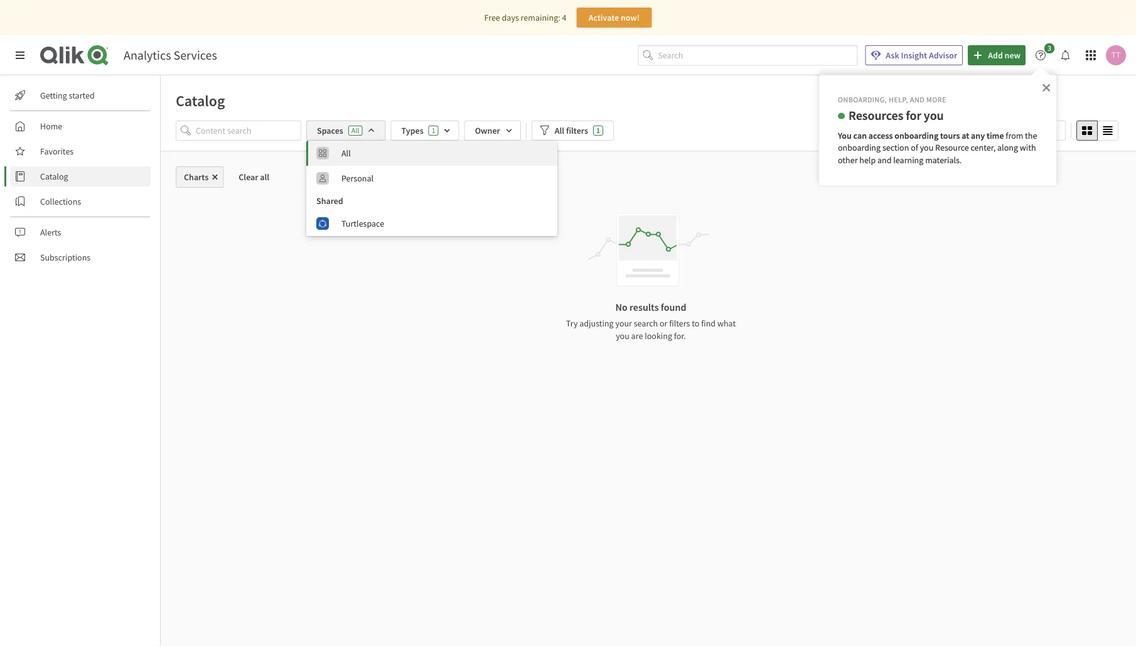 Task type: locate. For each thing, give the bounding box(es) containing it.
2 1 from the left
[[597, 126, 601, 135]]

days
[[502, 12, 519, 23]]

Recently used field
[[987, 121, 1066, 141]]

ask insight advisor
[[886, 50, 958, 61]]

adjusting
[[580, 318, 614, 329]]

recently
[[995, 125, 1026, 136]]

onboarding down can
[[838, 142, 881, 153]]

no results found try adjusting your search or filters to find what you are looking for.
[[566, 301, 736, 342]]

you inside no results found try adjusting your search or filters to find what you are looking for.
[[616, 330, 630, 342]]

onboarding
[[895, 130, 939, 141], [838, 142, 881, 153]]

0 horizontal spatial all
[[342, 148, 351, 159]]

0 horizontal spatial 1
[[432, 126, 436, 135]]

menu containing all
[[307, 141, 558, 236]]

now!
[[621, 12, 640, 23]]

owner button
[[465, 121, 521, 141]]

and
[[911, 95, 925, 104], [878, 155, 892, 166]]

subscriptions
[[40, 252, 91, 263]]

no
[[616, 301, 628, 313]]

subscriptions link
[[10, 247, 151, 268]]

catalog down services
[[176, 91, 225, 110]]

with
[[1020, 142, 1037, 153]]

0 horizontal spatial catalog
[[40, 171, 68, 182]]

all inside menu
[[342, 148, 351, 159]]

× button
[[1043, 78, 1051, 95]]

1 horizontal spatial filters
[[670, 318, 691, 329]]

0 vertical spatial filters
[[566, 125, 588, 136]]

for
[[906, 108, 922, 123]]

favorites
[[40, 146, 74, 157]]

switch view group
[[1077, 121, 1119, 141]]

learning
[[894, 155, 924, 166]]

analytics services element
[[124, 47, 217, 63]]

1 right types
[[432, 126, 436, 135]]

insight
[[902, 50, 928, 61]]

materials.
[[926, 155, 962, 166]]

onboarding, help, and more
[[838, 95, 947, 104]]

at
[[962, 130, 970, 141]]

all link
[[307, 141, 558, 166]]

0 vertical spatial catalog
[[176, 91, 225, 110]]

you
[[838, 130, 852, 141]]

of
[[911, 142, 919, 153]]

access
[[869, 130, 893, 141]]

1
[[432, 126, 436, 135], [597, 126, 601, 135]]

you
[[924, 108, 944, 123], [921, 142, 934, 153], [616, 330, 630, 342]]

free
[[485, 12, 500, 23]]

time
[[987, 130, 1005, 141]]

getting started
[[40, 90, 95, 101]]

resources
[[849, 108, 904, 123]]

0 horizontal spatial filters
[[566, 125, 588, 136]]

1 right the all filters
[[597, 126, 601, 135]]

and up "for"
[[911, 95, 925, 104]]

owner
[[475, 125, 500, 136]]

charts button
[[176, 166, 224, 188]]

types
[[402, 125, 424, 136]]

1 vertical spatial and
[[878, 155, 892, 166]]

catalog
[[176, 91, 225, 110], [40, 171, 68, 182]]

spaces
[[317, 125, 343, 136]]

Search text field
[[658, 45, 858, 66]]

onboarding up of
[[895, 130, 939, 141]]

home link
[[10, 116, 151, 136]]

resource
[[936, 142, 970, 153]]

add new button
[[969, 45, 1026, 65]]

to
[[692, 318, 700, 329]]

1 vertical spatial catalog
[[40, 171, 68, 182]]

2 vertical spatial you
[[616, 330, 630, 342]]

onboarding,
[[838, 95, 888, 104]]

1 vertical spatial onboarding
[[838, 142, 881, 153]]

found
[[661, 301, 687, 313]]

navigation pane element
[[0, 80, 160, 273]]

analytics services
[[124, 47, 217, 63]]

all
[[555, 125, 565, 136], [352, 126, 360, 135], [342, 148, 351, 159]]

advisor
[[930, 50, 958, 61]]

help
[[860, 155, 876, 166]]

1 horizontal spatial all
[[352, 126, 360, 135]]

try
[[566, 318, 578, 329]]

favorites link
[[10, 141, 151, 161]]

menu
[[307, 141, 558, 236]]

you right of
[[921, 142, 934, 153]]

1 horizontal spatial 1
[[597, 126, 601, 135]]

filters
[[566, 125, 588, 136], [670, 318, 691, 329]]

3 button
[[1031, 43, 1059, 65]]

filters inside no results found try adjusting your search or filters to find what you are looking for.
[[670, 318, 691, 329]]

catalog down "favorites"
[[40, 171, 68, 182]]

you down more
[[924, 108, 944, 123]]

2 horizontal spatial all
[[555, 125, 565, 136]]

1 horizontal spatial catalog
[[176, 91, 225, 110]]

0 horizontal spatial and
[[878, 155, 892, 166]]

1 1 from the left
[[432, 126, 436, 135]]

turtlespace
[[342, 218, 384, 229]]

personal link
[[307, 166, 558, 191]]

0 vertical spatial onboarding
[[895, 130, 939, 141]]

alerts link
[[10, 222, 151, 242]]

1 vertical spatial you
[[921, 142, 934, 153]]

all for all filters
[[555, 125, 565, 136]]

you inside from the onboarding section of you resource center, along with other help and learning materials.
[[921, 142, 934, 153]]

catalog link
[[10, 166, 151, 187]]

ask
[[886, 50, 900, 61]]

alerts
[[40, 227, 61, 238]]

and down section
[[878, 155, 892, 166]]

1 horizontal spatial and
[[911, 95, 925, 104]]

remaining:
[[521, 12, 561, 23]]

you down your
[[616, 330, 630, 342]]

1 vertical spatial filters
[[670, 318, 691, 329]]

0 horizontal spatial onboarding
[[838, 142, 881, 153]]

filters region
[[161, 118, 1137, 236]]

terry turtle image
[[1107, 45, 1127, 65]]



Task type: describe. For each thing, give the bounding box(es) containing it.
all filters
[[555, 125, 588, 136]]

recently used
[[995, 125, 1046, 136]]

and inside from the onboarding section of you resource center, along with other help and learning materials.
[[878, 155, 892, 166]]

clear all button
[[229, 166, 280, 188]]

from the onboarding section of you resource center, along with other help and learning materials.
[[838, 130, 1040, 166]]

looking
[[645, 330, 673, 342]]

activate now! link
[[577, 8, 652, 28]]

you can access onboarding tours at any time
[[838, 130, 1005, 141]]

3
[[1048, 43, 1052, 53]]

find
[[702, 318, 716, 329]]

started
[[69, 90, 95, 101]]

help,
[[889, 95, 909, 104]]

analytics
[[124, 47, 171, 63]]

onboarding inside from the onboarding section of you resource center, along with other help and learning materials.
[[838, 142, 881, 153]]

used
[[1028, 125, 1046, 136]]

any
[[972, 130, 986, 141]]

results
[[630, 301, 659, 313]]

more
[[927, 95, 947, 104]]

×
[[1043, 78, 1051, 95]]

are
[[632, 330, 643, 342]]

clear all
[[239, 171, 270, 183]]

what
[[718, 318, 736, 329]]

for.
[[674, 330, 686, 342]]

ask insight advisor button
[[866, 45, 964, 65]]

× dialog
[[819, 75, 1058, 186]]

all for all element
[[342, 148, 351, 159]]

center,
[[971, 142, 996, 153]]

section
[[883, 142, 910, 153]]

turtlespace element
[[342, 218, 550, 229]]

collections
[[40, 196, 81, 207]]

activate
[[589, 12, 619, 23]]

searchbar element
[[638, 45, 858, 66]]

personal element
[[342, 173, 550, 184]]

all element
[[342, 148, 550, 159]]

close sidebar menu image
[[15, 50, 25, 60]]

free days remaining: 4
[[485, 12, 567, 23]]

the
[[1026, 130, 1038, 141]]

all
[[260, 171, 270, 183]]

1 horizontal spatial onboarding
[[895, 130, 939, 141]]

services
[[174, 47, 217, 63]]

your
[[616, 318, 632, 329]]

4
[[562, 12, 567, 23]]

getting
[[40, 90, 67, 101]]

or
[[660, 318, 668, 329]]

new
[[1005, 50, 1021, 61]]

add
[[989, 50, 1004, 61]]

personal
[[342, 173, 374, 184]]

clear
[[239, 171, 258, 183]]

along
[[998, 142, 1019, 153]]

tours
[[941, 130, 961, 141]]

can
[[854, 130, 867, 141]]

filters inside region
[[566, 125, 588, 136]]

add new
[[989, 50, 1021, 61]]

resources for you
[[849, 108, 944, 123]]

charts
[[184, 171, 209, 183]]

0 vertical spatial you
[[924, 108, 944, 123]]

catalog inside navigation pane element
[[40, 171, 68, 182]]

getting started link
[[10, 85, 151, 106]]

Content search text field
[[196, 121, 301, 141]]

menu inside filters region
[[307, 141, 558, 236]]

activate now!
[[589, 12, 640, 23]]

search
[[634, 318, 658, 329]]

home
[[40, 121, 62, 132]]

from
[[1006, 130, 1024, 141]]

0 vertical spatial and
[[911, 95, 925, 104]]

other
[[838, 155, 858, 166]]

collections link
[[10, 192, 151, 212]]

shared
[[317, 195, 343, 207]]

turtlespace link
[[307, 211, 558, 236]]



Task type: vqa. For each thing, say whether or not it's contained in the screenshot.
bottom Invite
no



